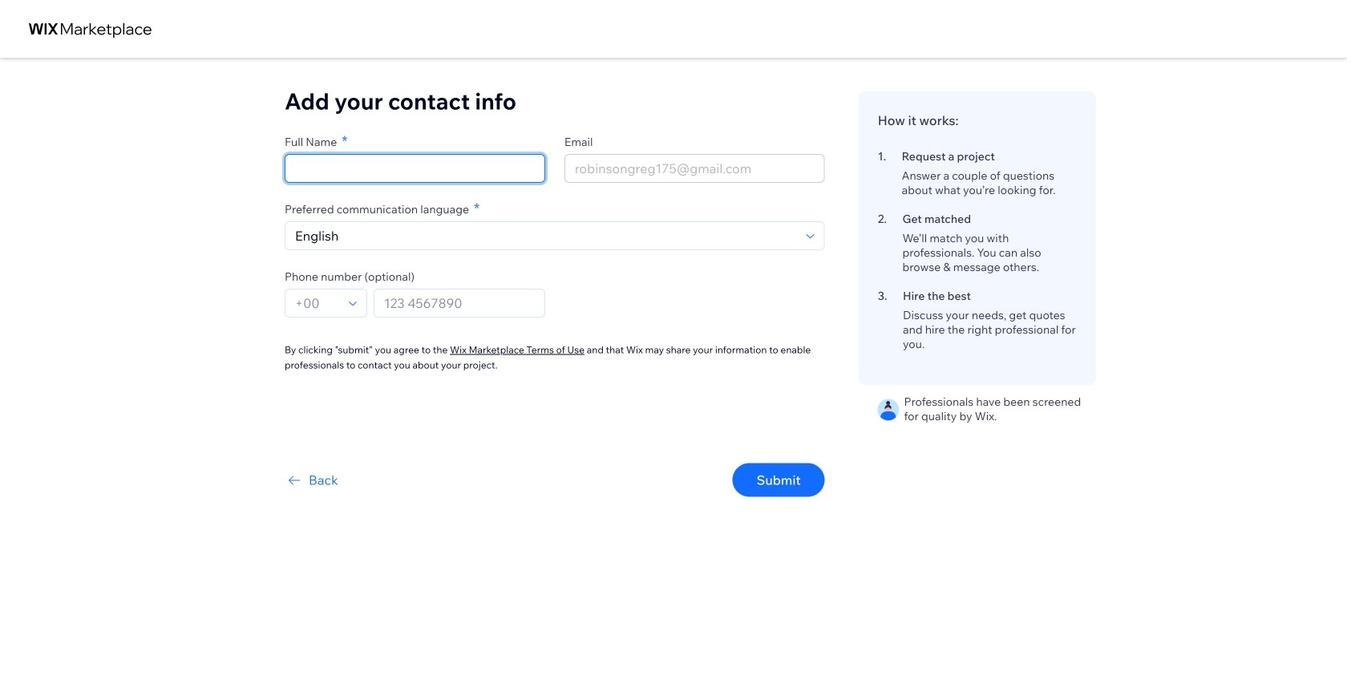Task type: describe. For each thing, give the bounding box(es) containing it.
123 4567890 field
[[379, 290, 540, 317]]



Task type: vqa. For each thing, say whether or not it's contained in the screenshot.
The Faqs
no



Task type: locate. For each thing, give the bounding box(es) containing it.
None field
[[290, 155, 540, 182], [570, 155, 820, 182], [290, 222, 802, 250], [290, 155, 540, 182], [570, 155, 820, 182], [290, 222, 802, 250]]

+00 field
[[290, 290, 344, 317]]



